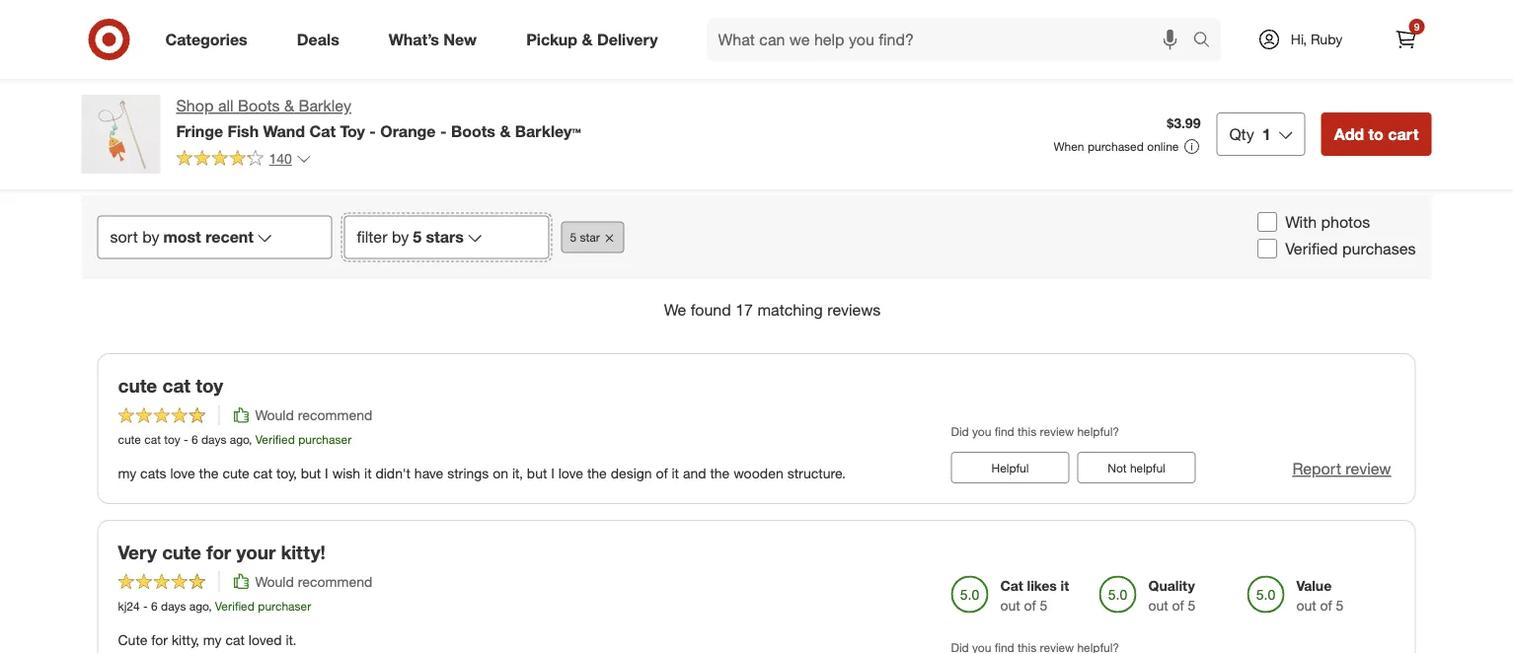 Task type: locate. For each thing, give the bounding box(es) containing it.
it
[[364, 465, 372, 482], [672, 465, 679, 482], [1061, 577, 1070, 595]]

when purchased online
[[1054, 139, 1180, 154]]

0 horizontal spatial 6
[[151, 599, 158, 614]]

my right kitty,
[[203, 632, 222, 649]]

review
[[1040, 424, 1075, 439], [1346, 460, 1392, 479]]

recommend down kitty!
[[298, 573, 373, 591]]

it inside the cat likes it out of 5
[[1061, 577, 1070, 595]]

0 horizontal spatial toy
[[164, 432, 180, 447]]

guest review image 2 of 6, zoom in image
[[548, 0, 672, 88]]

likes
[[1028, 577, 1057, 595]]

we
[[664, 301, 687, 320]]

out inside value out of 5
[[1297, 597, 1317, 614]]

1 by from the left
[[143, 228, 159, 247]]

would recommend down kitty!
[[255, 573, 373, 591]]

boots
[[238, 96, 280, 116], [451, 121, 496, 141]]

very
[[118, 541, 157, 564]]

qty 1
[[1230, 124, 1272, 144]]

1 vertical spatial would
[[255, 573, 294, 591]]

1 horizontal spatial toy
[[196, 374, 223, 397]]

2 would recommend from the top
[[255, 573, 373, 591]]

for left your
[[207, 541, 231, 564]]

recent
[[206, 228, 254, 247]]

out inside the cat likes it out of 5
[[1001, 597, 1021, 614]]

stars
[[426, 228, 464, 247]]

0 vertical spatial would
[[255, 407, 294, 424]]

would recommend up 'toy,'
[[255, 407, 373, 424]]

i right it,
[[551, 465, 555, 482]]

1 vertical spatial my
[[203, 632, 222, 649]]

0 vertical spatial ,
[[249, 432, 252, 447]]

1 horizontal spatial it
[[672, 465, 679, 482]]

and
[[683, 465, 707, 482]]

days down cute cat toy
[[201, 432, 227, 447]]

cute
[[118, 632, 148, 649]]

hi,
[[1292, 31, 1308, 48]]

when
[[1054, 139, 1085, 154]]

- right the orange
[[440, 121, 447, 141]]

1 horizontal spatial ,
[[249, 432, 252, 447]]

2 would from the top
[[255, 573, 294, 591]]

review right this
[[1040, 424, 1075, 439]]

cart
[[1389, 124, 1420, 144]]

1 but from the left
[[301, 465, 321, 482]]

1 recommend from the top
[[298, 407, 373, 424]]

filter by 5 stars
[[357, 228, 464, 247]]

0 horizontal spatial the
[[199, 465, 219, 482]]

would up cute cat toy - 6 days ago , verified purchaser
[[255, 407, 294, 424]]

0 horizontal spatial by
[[143, 228, 159, 247]]

1 out from the left
[[1001, 597, 1021, 614]]

the left design
[[588, 465, 607, 482]]

9
[[1415, 20, 1420, 33]]

recommend for cute cat toy
[[298, 407, 373, 424]]

review right report
[[1346, 460, 1392, 479]]

would
[[255, 407, 294, 424], [255, 573, 294, 591]]

0 horizontal spatial out
[[1001, 597, 1021, 614]]

6 right kj24
[[151, 599, 158, 614]]

would down your
[[255, 573, 294, 591]]

love right it,
[[559, 465, 584, 482]]

0 vertical spatial verified
[[1286, 239, 1339, 258]]

my left cats
[[118, 465, 137, 482]]

barkley™
[[515, 121, 581, 141]]

value out of 5
[[1297, 577, 1344, 614]]

1 would recommend from the top
[[255, 407, 373, 424]]

purchased
[[1088, 139, 1145, 154]]

qty
[[1230, 124, 1255, 144]]

1 vertical spatial 6
[[151, 599, 158, 614]]

1 horizontal spatial for
[[207, 541, 231, 564]]

on
[[493, 465, 509, 482]]

0 vertical spatial my
[[118, 465, 137, 482]]

helpful?
[[1078, 424, 1120, 439]]

fringe
[[176, 121, 223, 141]]

recommend for very cute for your kitty!
[[298, 573, 373, 591]]

would recommend for very cute for your kitty!
[[255, 573, 373, 591]]

1 horizontal spatial by
[[392, 228, 409, 247]]

2 by from the left
[[392, 228, 409, 247]]

& up wand
[[284, 96, 294, 116]]

of inside the cat likes it out of 5
[[1025, 597, 1037, 614]]

i left wish
[[325, 465, 329, 482]]

toy for cute cat toy
[[196, 374, 223, 397]]

but right 'toy,'
[[301, 465, 321, 482]]

of
[[656, 465, 668, 482], [1025, 597, 1037, 614], [1173, 597, 1185, 614], [1321, 597, 1333, 614]]

0 vertical spatial toy
[[196, 374, 223, 397]]

0 horizontal spatial boots
[[238, 96, 280, 116]]

out inside quality out of 5
[[1149, 597, 1169, 614]]

1 horizontal spatial days
[[201, 432, 227, 447]]

1 vertical spatial boots
[[451, 121, 496, 141]]

0 vertical spatial would recommend
[[255, 407, 373, 424]]

0 vertical spatial recommend
[[298, 407, 373, 424]]

- right toy
[[370, 121, 376, 141]]

toy
[[196, 374, 223, 397], [164, 432, 180, 447]]

1 horizontal spatial love
[[559, 465, 584, 482]]

1 horizontal spatial 6
[[192, 432, 198, 447]]

1 love from the left
[[170, 465, 195, 482]]

2 but from the left
[[527, 465, 547, 482]]

you
[[973, 424, 992, 439]]

1 vertical spatial would recommend
[[255, 573, 373, 591]]

cat left loved
[[226, 632, 245, 649]]

by
[[143, 228, 159, 247], [392, 228, 409, 247]]

cat
[[310, 121, 336, 141]]

0 vertical spatial boots
[[238, 96, 280, 116]]

image of fringe fish wand cat toy - orange - boots & barkley™ image
[[81, 95, 160, 174]]

cat likes it out of 5
[[1001, 577, 1070, 614]]

helpful
[[1131, 461, 1166, 475]]

2 horizontal spatial it
[[1061, 577, 1070, 595]]

search
[[1185, 32, 1232, 51]]

verified
[[1286, 239, 1339, 258], [256, 432, 295, 447], [215, 599, 255, 614]]

orange
[[381, 121, 436, 141]]

by for filter by
[[392, 228, 409, 247]]

add to cart button
[[1322, 113, 1432, 156]]

0 horizontal spatial ago
[[189, 599, 209, 614]]

0 vertical spatial days
[[201, 432, 227, 447]]

the
[[199, 465, 219, 482], [588, 465, 607, 482], [710, 465, 730, 482]]

did you find this review helpful?
[[952, 424, 1120, 439]]

1 would from the top
[[255, 407, 294, 424]]

my cats love the cute cat toy, but i wish it didn't have strings on it, but i love the design of it and the wooden structure.
[[118, 465, 846, 482]]

quality out of 5
[[1149, 577, 1196, 614]]

5 inside value out of 5
[[1337, 597, 1344, 614]]

1
[[1263, 124, 1272, 144]]

it right wish
[[364, 465, 372, 482]]

photos
[[1322, 212, 1371, 232]]

toy
[[340, 121, 365, 141]]

1 horizontal spatial &
[[500, 121, 511, 141]]

verified up cute for kitty, my cat loved it.
[[215, 599, 255, 614]]

cat left 'toy,'
[[253, 465, 273, 482]]

1 horizontal spatial i
[[551, 465, 555, 482]]

0 horizontal spatial i
[[325, 465, 329, 482]]

delivery
[[597, 30, 658, 49]]

of down quality
[[1173, 597, 1185, 614]]

1 horizontal spatial ago
[[230, 432, 249, 447]]

but right it,
[[527, 465, 547, 482]]

out for quality out of 5
[[1149, 597, 1169, 614]]

- right kj24
[[143, 599, 148, 614]]

1 horizontal spatial but
[[527, 465, 547, 482]]

6 down cute cat toy
[[192, 432, 198, 447]]

2 horizontal spatial the
[[710, 465, 730, 482]]

my
[[118, 465, 137, 482], [203, 632, 222, 649]]

1 vertical spatial review
[[1346, 460, 1392, 479]]

value
[[1297, 577, 1332, 595]]

1 horizontal spatial the
[[588, 465, 607, 482]]

review inside button
[[1346, 460, 1392, 479]]

1 vertical spatial recommend
[[298, 573, 373, 591]]

0 vertical spatial purchaser
[[298, 432, 352, 447]]

cat
[[162, 374, 191, 397], [144, 432, 161, 447], [253, 465, 273, 482], [1001, 577, 1024, 595], [226, 632, 245, 649]]

0 horizontal spatial for
[[151, 632, 168, 649]]

out
[[1001, 597, 1021, 614], [1149, 597, 1169, 614], [1297, 597, 1317, 614]]

0 horizontal spatial ,
[[209, 599, 212, 614]]

i
[[325, 465, 329, 482], [551, 465, 555, 482]]

verified up 'toy,'
[[256, 432, 295, 447]]

purchaser up wish
[[298, 432, 352, 447]]

the down cute cat toy - 6 days ago , verified purchaser
[[199, 465, 219, 482]]

0 vertical spatial &
[[582, 30, 593, 49]]

guest review image 5 of 6, zoom in image
[[966, 0, 1089, 88]]

& right pickup on the left top
[[582, 30, 593, 49]]

of down 'value'
[[1321, 597, 1333, 614]]

6
[[192, 432, 198, 447], [151, 599, 158, 614]]

boots right the orange
[[451, 121, 496, 141]]

0 vertical spatial 6
[[192, 432, 198, 447]]

2 recommend from the top
[[298, 573, 373, 591]]

& left the barkley™
[[500, 121, 511, 141]]

it left and
[[672, 465, 679, 482]]

0 horizontal spatial verified
[[215, 599, 255, 614]]

it right likes
[[1061, 577, 1070, 595]]

1 horizontal spatial boots
[[451, 121, 496, 141]]

by for sort by
[[143, 228, 159, 247]]

very cute for your kitty!
[[118, 541, 326, 564]]

by right sort
[[143, 228, 159, 247]]

with
[[1286, 212, 1317, 232]]

wish
[[332, 465, 361, 482]]

by right the filter
[[392, 228, 409, 247]]

for left kitty,
[[151, 632, 168, 649]]

3 out from the left
[[1297, 597, 1317, 614]]

verified down with at the right of page
[[1286, 239, 1339, 258]]

0 vertical spatial ago
[[230, 432, 249, 447]]

2 horizontal spatial out
[[1297, 597, 1317, 614]]

love right cats
[[170, 465, 195, 482]]

would recommend
[[255, 407, 373, 424], [255, 573, 373, 591]]

cat left likes
[[1001, 577, 1024, 595]]

toy for cute cat toy - 6 days ago , verified purchaser
[[164, 432, 180, 447]]

2 vertical spatial verified
[[215, 599, 255, 614]]

5 inside quality out of 5
[[1189, 597, 1196, 614]]

toy up cute cat toy - 6 days ago , verified purchaser
[[196, 374, 223, 397]]

reviews
[[828, 301, 881, 320]]

1 horizontal spatial review
[[1346, 460, 1392, 479]]

verified purchases
[[1286, 239, 1417, 258]]

toy up cats
[[164, 432, 180, 447]]

1 vertical spatial for
[[151, 632, 168, 649]]

of down likes
[[1025, 597, 1037, 614]]

the right and
[[710, 465, 730, 482]]

guest review image 4 of 6, zoom in image
[[827, 0, 950, 88]]

pickup & delivery
[[527, 30, 658, 49]]

ago
[[230, 432, 249, 447], [189, 599, 209, 614]]

days up kitty,
[[161, 599, 186, 614]]

0 horizontal spatial but
[[301, 465, 321, 482]]

shop all boots & barkley fringe fish wand cat toy - orange - boots & barkley™
[[176, 96, 581, 141]]

1 vertical spatial &
[[284, 96, 294, 116]]

- down cute cat toy
[[184, 432, 188, 447]]

1 horizontal spatial out
[[1149, 597, 1169, 614]]

1 i from the left
[[325, 465, 329, 482]]

1 horizontal spatial verified
[[256, 432, 295, 447]]

recommend up wish
[[298, 407, 373, 424]]

17
[[736, 301, 753, 320]]

recommend
[[298, 407, 373, 424], [298, 573, 373, 591]]

1 vertical spatial toy
[[164, 432, 180, 447]]

1 vertical spatial purchaser
[[258, 599, 311, 614]]

0 horizontal spatial love
[[170, 465, 195, 482]]

boots up fish
[[238, 96, 280, 116]]

2 out from the left
[[1149, 597, 1169, 614]]

purchaser
[[298, 432, 352, 447], [258, 599, 311, 614]]

hi, ruby
[[1292, 31, 1343, 48]]

categories
[[165, 30, 248, 49]]

0 vertical spatial review
[[1040, 424, 1075, 439]]

barkley
[[299, 96, 352, 116]]

purchaser up it.
[[258, 599, 311, 614]]

2 horizontal spatial verified
[[1286, 239, 1339, 258]]

What can we help you find? suggestions appear below search field
[[707, 18, 1198, 61]]

days
[[201, 432, 227, 447], [161, 599, 186, 614]]

categories link
[[149, 18, 272, 61]]

1 vertical spatial days
[[161, 599, 186, 614]]

add to cart
[[1335, 124, 1420, 144]]

but
[[301, 465, 321, 482], [527, 465, 547, 482]]

5 star
[[570, 230, 600, 245]]



Task type: vqa. For each thing, say whether or not it's contained in the screenshot.
Cosmetic at left
no



Task type: describe. For each thing, give the bounding box(es) containing it.
report review button
[[1293, 458, 1392, 481]]

purchases
[[1343, 239, 1417, 258]]

1 vertical spatial verified
[[256, 432, 295, 447]]

matching
[[758, 301, 823, 320]]

online
[[1148, 139, 1180, 154]]

find
[[995, 424, 1015, 439]]

2 the from the left
[[588, 465, 607, 482]]

not helpful button
[[1078, 452, 1196, 484]]

design
[[611, 465, 652, 482]]

cat up cute cat toy - 6 days ago , verified purchaser
[[162, 374, 191, 397]]

0 horizontal spatial my
[[118, 465, 137, 482]]

2 i from the left
[[551, 465, 555, 482]]

cute cat toy - 6 days ago , verified purchaser
[[118, 432, 352, 447]]

it.
[[286, 632, 297, 649]]

we found 17 matching reviews
[[664, 301, 881, 320]]

this
[[1018, 424, 1037, 439]]

filter
[[357, 228, 388, 247]]

cat up cats
[[144, 432, 161, 447]]

what's new link
[[372, 18, 502, 61]]

fish
[[228, 121, 259, 141]]

out for value out of 5
[[1297, 597, 1317, 614]]

would for toy
[[255, 407, 294, 424]]

pickup & delivery link
[[510, 18, 683, 61]]

0 horizontal spatial it
[[364, 465, 372, 482]]

would recommend for cute cat toy
[[255, 407, 373, 424]]

kitty!
[[281, 541, 326, 564]]

Verified purchases checkbox
[[1258, 239, 1278, 259]]

sort
[[110, 228, 138, 247]]

deals
[[297, 30, 339, 49]]

cat inside the cat likes it out of 5
[[1001, 577, 1024, 595]]

it,
[[513, 465, 523, 482]]

$3.99
[[1168, 115, 1201, 132]]

sort by most recent
[[110, 228, 254, 247]]

of right design
[[656, 465, 668, 482]]

structure.
[[788, 465, 846, 482]]

helpful
[[992, 461, 1029, 475]]

helpful button
[[952, 452, 1070, 484]]

5 inside the cat likes it out of 5
[[1041, 597, 1048, 614]]

1 vertical spatial ago
[[189, 599, 209, 614]]

did
[[952, 424, 970, 439]]

pickup
[[527, 30, 578, 49]]

didn't
[[376, 465, 411, 482]]

2 horizontal spatial &
[[582, 30, 593, 49]]

3 the from the left
[[710, 465, 730, 482]]

5 star button
[[561, 222, 625, 253]]

cute for kitty, my cat loved it.
[[118, 632, 297, 649]]

report
[[1293, 460, 1342, 479]]

add
[[1335, 124, 1365, 144]]

guest review image 3 of 6, zoom in image
[[687, 0, 811, 88]]

toy,
[[276, 465, 297, 482]]

1 the from the left
[[199, 465, 219, 482]]

ruby
[[1311, 31, 1343, 48]]

not helpful
[[1108, 461, 1166, 475]]

guest review image 1 of 6, zoom in image
[[409, 0, 532, 88]]

not
[[1108, 461, 1127, 475]]

to
[[1369, 124, 1384, 144]]

all
[[218, 96, 234, 116]]

1 horizontal spatial my
[[203, 632, 222, 649]]

1 vertical spatial ,
[[209, 599, 212, 614]]

loved
[[249, 632, 282, 649]]

most
[[163, 228, 201, 247]]

With photos checkbox
[[1258, 212, 1278, 232]]

2 love from the left
[[559, 465, 584, 482]]

what's new
[[389, 30, 477, 49]]

what's
[[389, 30, 439, 49]]

wooden
[[734, 465, 784, 482]]

140
[[269, 150, 292, 167]]

strings
[[448, 465, 489, 482]]

cute cat toy
[[118, 374, 223, 397]]

report review
[[1293, 460, 1392, 479]]

have
[[415, 465, 444, 482]]

of inside value out of 5
[[1321, 597, 1333, 614]]

with photos
[[1286, 212, 1371, 232]]

2 vertical spatial &
[[500, 121, 511, 141]]

0 horizontal spatial days
[[161, 599, 186, 614]]

your
[[237, 541, 276, 564]]

0 vertical spatial for
[[207, 541, 231, 564]]

5 inside 5 star button
[[570, 230, 577, 245]]

0 horizontal spatial review
[[1040, 424, 1075, 439]]

shop
[[176, 96, 214, 116]]

of inside quality out of 5
[[1173, 597, 1185, 614]]

140 link
[[176, 149, 312, 172]]

quality
[[1149, 577, 1196, 595]]

0 horizontal spatial &
[[284, 96, 294, 116]]

search button
[[1185, 18, 1232, 65]]

would for for
[[255, 573, 294, 591]]

kj24 - 6 days ago , verified purchaser
[[118, 599, 311, 614]]

kj24
[[118, 599, 140, 614]]

cats
[[140, 465, 166, 482]]

star
[[580, 230, 600, 245]]

kitty,
[[172, 632, 199, 649]]

found
[[691, 301, 732, 320]]



